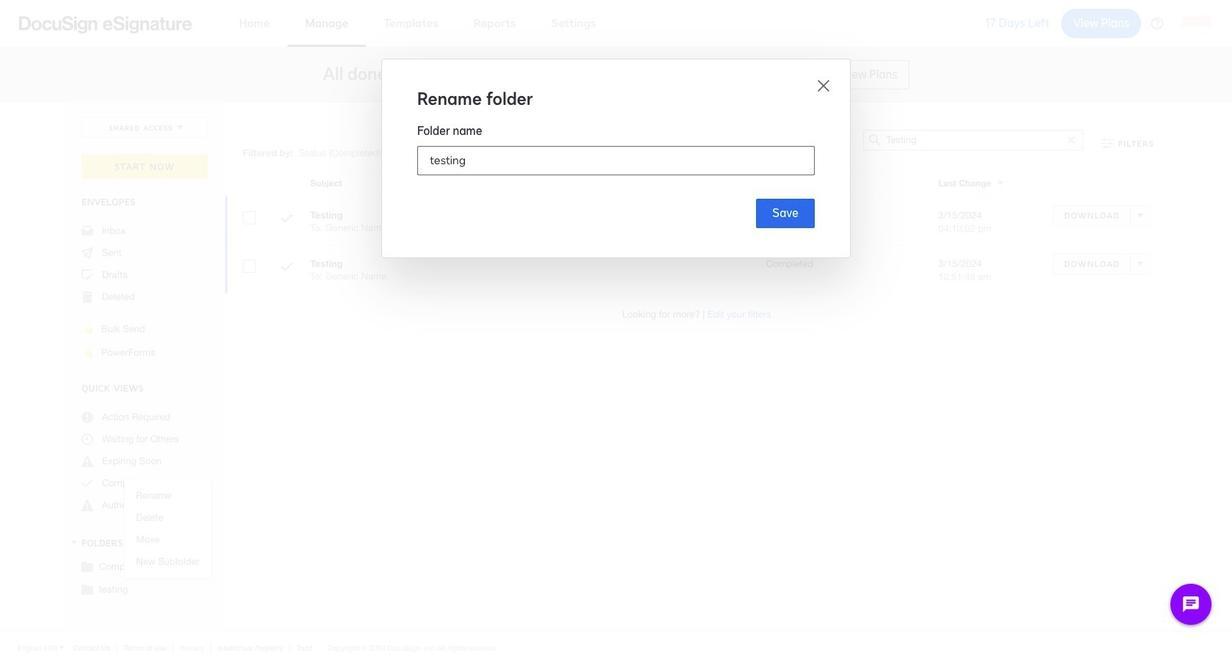 Task type: locate. For each thing, give the bounding box(es) containing it.
1 vertical spatial lock image
[[80, 344, 98, 362]]

menu
[[124, 485, 211, 573]]

1 vertical spatial completed image
[[281, 261, 293, 275]]

0 vertical spatial lock image
[[80, 321, 98, 338]]

lock image
[[80, 321, 98, 338], [80, 344, 98, 362]]

alert image
[[81, 456, 93, 467]]

view folders image
[[68, 537, 80, 549]]

folder image
[[81, 560, 93, 572]]

alert image
[[81, 500, 93, 511]]

clock image
[[81, 434, 93, 445]]

completed image
[[81, 478, 93, 489]]

more info region
[[0, 632, 1232, 663]]

0 vertical spatial completed image
[[281, 213, 293, 227]]

completed image
[[281, 213, 293, 227], [281, 261, 293, 275]]

2 completed image from the top
[[281, 261, 293, 275]]

Enter folder name text field
[[418, 147, 814, 175]]

sent image
[[81, 247, 93, 259]]



Task type: vqa. For each thing, say whether or not it's contained in the screenshot.
menu
yes



Task type: describe. For each thing, give the bounding box(es) containing it.
1 lock image from the top
[[80, 321, 98, 338]]

draft image
[[81, 269, 93, 281]]

1 completed image from the top
[[281, 213, 293, 227]]

trash image
[[81, 291, 93, 303]]

inbox image
[[81, 225, 93, 237]]

action required image
[[81, 412, 93, 423]]

2 lock image from the top
[[80, 344, 98, 362]]

folder image
[[81, 583, 93, 595]]

Search Inbox and Folders text field
[[886, 131, 1061, 150]]

docusign esignature image
[[19, 16, 192, 33]]



